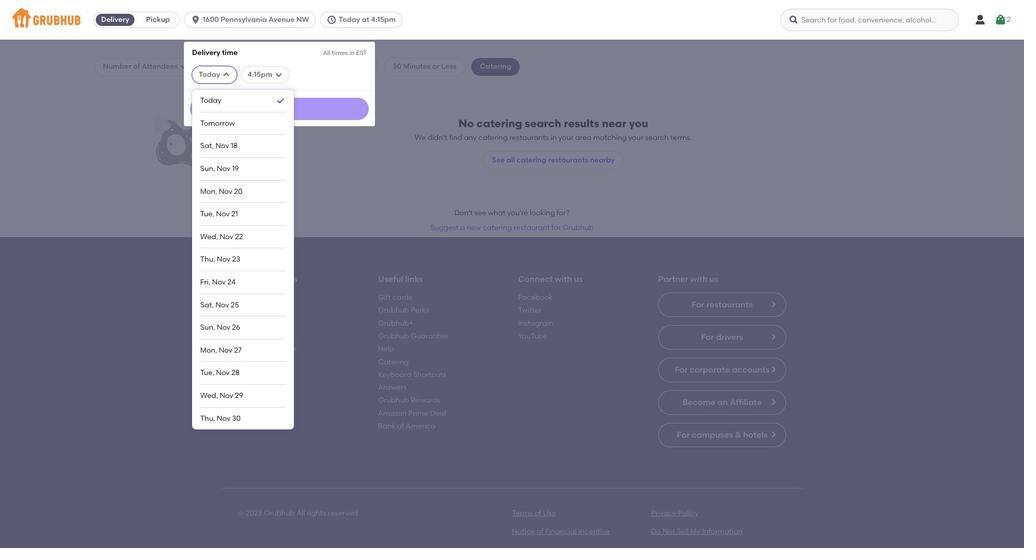 Task type: describe. For each thing, give the bounding box(es) containing it.
get
[[238, 275, 253, 284]]

twitter
[[518, 307, 542, 315]]

see
[[492, 156, 505, 165]]

avenue
[[269, 15, 295, 24]]

thu, nov 23
[[200, 256, 240, 264]]

30 minutes or less
[[393, 62, 457, 71]]

find
[[449, 133, 462, 142]]

wed, for wed, nov 29
[[200, 392, 218, 401]]

1 horizontal spatial search
[[645, 133, 669, 142]]

restaurants inside button
[[548, 156, 589, 165]]

drivers
[[716, 333, 744, 343]]

grubhub down grubhub+
[[378, 332, 409, 341]]

nov for 29
[[220, 392, 233, 401]]

privacy policy
[[651, 510, 699, 518]]

shortcuts
[[413, 371, 446, 380]]

today option
[[200, 90, 286, 113]]

©
[[238, 510, 244, 518]]

not
[[663, 528, 676, 537]]

today inside button
[[339, 15, 360, 24]]

youtube
[[518, 332, 548, 341]]

rewards
[[411, 397, 441, 405]]

26
[[232, 324, 240, 332]]

delivery for delivery
[[101, 15, 129, 24]]

list box inside the main navigation navigation
[[200, 90, 286, 430]]

sat, for sat, nov 25
[[200, 301, 214, 310]]

what
[[488, 209, 506, 218]]

for drivers
[[701, 333, 744, 343]]

grubhub inside the suggest a new catering restaurant for grubhub button
[[563, 223, 594, 232]]

thu, for thu, nov 23
[[200, 256, 215, 264]]

29
[[235, 392, 243, 401]]

nov for 30
[[217, 415, 231, 423]]

time
[[222, 48, 238, 57]]

25
[[231, 301, 239, 310]]

see all catering restaurants nearby button
[[483, 151, 624, 170]]

about grubhub our apps our blog careers investor relations news
[[238, 294, 297, 367]]

with for connect
[[555, 275, 572, 284]]

nearby
[[590, 156, 615, 165]]

update button
[[190, 98, 369, 120]]

1 horizontal spatial catering
[[480, 62, 511, 71]]

use
[[543, 510, 556, 518]]

thu, for thu, nov 30
[[200, 415, 215, 423]]

at
[[362, 15, 370, 24]]

get to know us
[[238, 275, 297, 284]]

today for svg icon for today
[[199, 70, 220, 79]]

us for connect with us
[[574, 275, 583, 284]]

nov for 28
[[216, 369, 230, 378]]

0 horizontal spatial search
[[525, 117, 562, 130]]

1600 pennsylvania avenue nw button
[[184, 12, 320, 28]]

see
[[475, 209, 487, 218]]

for for for campuses & hotels
[[677, 431, 690, 440]]

for for for drivers
[[701, 333, 714, 343]]

update
[[268, 105, 291, 113]]

© 2023 grubhub all rights reserved.
[[238, 510, 360, 518]]

we
[[415, 133, 426, 142]]

guarantee
[[411, 332, 449, 341]]

all inside the main navigation navigation
[[323, 49, 330, 57]]

didn't
[[428, 133, 448, 142]]

for campuses & hotels
[[677, 431, 768, 440]]

nov for 25
[[216, 301, 229, 310]]

today for check icon
[[200, 96, 221, 105]]

est
[[356, 49, 367, 57]]

nov for 18
[[216, 142, 229, 151]]

suggest a new catering restaurant for grubhub button
[[426, 219, 598, 237]]

grubhub down gift cards link
[[378, 307, 409, 315]]

privacy
[[651, 510, 677, 518]]

svg image for 2
[[995, 14, 1007, 26]]

keyboard shortcuts link
[[378, 371, 446, 380]]

you're
[[508, 209, 528, 218]]

don't see what you're looking for?
[[455, 209, 570, 218]]

thu, nov 30
[[200, 415, 241, 423]]

campuses
[[692, 431, 733, 440]]

of for number
[[133, 62, 140, 71]]

bank
[[378, 423, 396, 431]]

instagram link
[[518, 319, 554, 328]]

up
[[253, 62, 263, 71]]

nov for 27
[[219, 347, 233, 355]]

investor
[[238, 345, 265, 354]]

near
[[602, 117, 627, 130]]

stars
[[218, 62, 236, 71]]

wed, nov 22
[[200, 233, 243, 242]]

pickup
[[146, 15, 170, 24]]

today at 4:15pm
[[339, 15, 396, 24]]

tue, nov 21
[[200, 210, 238, 219]]

all inside no catering search results near you main content
[[297, 510, 305, 518]]

20
[[234, 187, 243, 196]]

our apps link
[[238, 307, 270, 315]]

fri, nov 24
[[200, 278, 236, 287]]

help
[[378, 345, 394, 354]]

main navigation navigation
[[0, 0, 1025, 549]]

apps
[[253, 307, 270, 315]]

number
[[103, 62, 131, 71]]

grubhub right 2023
[[264, 510, 295, 518]]

mon, for mon, nov 20
[[200, 187, 217, 196]]

catering up the any
[[477, 117, 522, 130]]

in inside navigation
[[350, 49, 355, 57]]

facebook
[[518, 294, 553, 302]]

area
[[575, 133, 592, 142]]

suggest a new catering restaurant for grubhub
[[431, 223, 594, 232]]

grubhub down answers link
[[378, 397, 409, 405]]

new
[[467, 223, 481, 232]]

svg image for 4:15pm
[[275, 71, 283, 79]]

svg image for today at 4:15pm
[[327, 15, 337, 25]]

sat, nov 25
[[200, 301, 239, 310]]

2 vertical spatial restaurants
[[707, 300, 753, 310]]

mon, for mon, nov 27
[[200, 347, 217, 355]]

22
[[235, 233, 243, 242]]

about
[[238, 294, 259, 302]]

for restaurants
[[692, 300, 753, 310]]

offers
[[286, 62, 308, 71]]

become an affiliate
[[683, 398, 762, 408]]

of for notice
[[537, 528, 544, 537]]

affiliate
[[730, 398, 762, 408]]

of inside gift cards grubhub perks grubhub+ grubhub guarantee help catering keyboard shortcuts answers grubhub rewards amazon prime deal bank of america
[[397, 423, 404, 431]]

30 inside list box
[[232, 415, 241, 423]]

don't
[[455, 209, 473, 218]]

accounts
[[732, 365, 770, 375]]

for
[[552, 223, 561, 232]]

grubhub inside about grubhub our apps our blog careers investor relations news
[[261, 294, 292, 302]]

&
[[735, 431, 742, 440]]

an
[[718, 398, 728, 408]]

attendees
[[142, 62, 178, 71]]

2 our from the top
[[238, 319, 251, 328]]

looking
[[530, 209, 555, 218]]

1 our from the top
[[238, 307, 251, 315]]

grubhub perks link
[[378, 307, 429, 315]]

catering inside see all catering restaurants nearby button
[[517, 156, 547, 165]]

deal
[[430, 410, 446, 418]]

reserved.
[[328, 510, 360, 518]]

0 horizontal spatial 4:15pm
[[248, 70, 273, 79]]

become
[[683, 398, 716, 408]]

corporate
[[690, 365, 730, 375]]

help link
[[378, 345, 394, 354]]



Task type: locate. For each thing, give the bounding box(es) containing it.
terms.
[[671, 133, 692, 142]]

delivery inside 'button'
[[101, 15, 129, 24]]

0 horizontal spatial your
[[559, 133, 574, 142]]

catering down what on the left of the page
[[483, 223, 512, 232]]

4:15pm inside button
[[371, 15, 396, 24]]

1 vertical spatial delivery
[[192, 48, 220, 57]]

number of attendees
[[103, 62, 178, 71]]

and
[[237, 62, 251, 71]]

nov left the 25 at left bottom
[[216, 301, 229, 310]]

facebook twitter instagram youtube
[[518, 294, 554, 341]]

tue, down 'mon, nov 20' at the left of page
[[200, 210, 214, 219]]

0 vertical spatial thu,
[[200, 256, 215, 264]]

1 horizontal spatial 30
[[393, 62, 402, 71]]

svg image left offers at the left of the page
[[275, 71, 283, 79]]

you
[[629, 117, 649, 130]]

svg image inside today at 4:15pm button
[[327, 15, 337, 25]]

do not sell my information link
[[651, 528, 743, 537]]

grubhub down for?
[[563, 223, 594, 232]]

for left drivers
[[701, 333, 714, 343]]

all left 'times'
[[323, 49, 330, 57]]

1 vertical spatial sun,
[[200, 324, 215, 332]]

today at 4:15pm button
[[320, 12, 407, 28]]

your left area
[[559, 133, 574, 142]]

1 svg image from the left
[[222, 71, 230, 79]]

restaurants inside no catering search results near you we didn't find any catering restaurants in your area matching your search terms.
[[510, 133, 549, 142]]

us right know
[[288, 275, 297, 284]]

for drivers link
[[659, 326, 787, 350]]

0 vertical spatial in
[[350, 49, 355, 57]]

1 your from the left
[[559, 133, 574, 142]]

nov for 20
[[219, 187, 233, 196]]

catering inside the suggest a new catering restaurant for grubhub button
[[483, 223, 512, 232]]

4:15pm up today option
[[248, 70, 273, 79]]

1 sun, from the top
[[200, 165, 215, 173]]

instagram
[[518, 319, 554, 328]]

tue, for tue, nov 28
[[200, 369, 214, 378]]

sun, down the sat, nov 25
[[200, 324, 215, 332]]

our down 'about'
[[238, 307, 251, 315]]

check icon image
[[276, 96, 286, 106]]

hotels
[[744, 431, 768, 440]]

2 sun, from the top
[[200, 324, 215, 332]]

for campuses & hotels link
[[659, 424, 787, 448]]

twitter link
[[518, 307, 542, 315]]

catering inside gift cards grubhub perks grubhub+ grubhub guarantee help catering keyboard shortcuts answers grubhub rewards amazon prime deal bank of america
[[378, 358, 409, 367]]

in up the see all catering restaurants nearby
[[551, 133, 557, 142]]

sat, down tomorrow
[[200, 142, 214, 151]]

youtube link
[[518, 332, 548, 341]]

0 vertical spatial mon,
[[200, 187, 217, 196]]

svg image for 1600 pennsylvania avenue nw
[[191, 15, 201, 25]]

nov
[[216, 142, 229, 151], [217, 165, 230, 173], [219, 187, 233, 196], [216, 210, 230, 219], [220, 233, 233, 242], [217, 256, 231, 264], [212, 278, 226, 287], [216, 301, 229, 310], [217, 324, 230, 332], [219, 347, 233, 355], [216, 369, 230, 378], [220, 392, 233, 401], [217, 415, 231, 423]]

1 vertical spatial all
[[297, 510, 305, 518]]

tue, down mon, nov 27
[[200, 369, 214, 378]]

svg image inside the 2 button
[[995, 14, 1007, 26]]

0 vertical spatial restaurants
[[510, 133, 549, 142]]

your down the you
[[629, 133, 644, 142]]

links
[[405, 275, 423, 284]]

of left use
[[535, 510, 542, 518]]

1 vertical spatial mon,
[[200, 347, 217, 355]]

catering right the any
[[479, 133, 508, 142]]

1 vertical spatial catering
[[378, 358, 409, 367]]

0 vertical spatial all
[[323, 49, 330, 57]]

0 vertical spatial our
[[238, 307, 251, 315]]

0 vertical spatial 4:15pm
[[371, 15, 396, 24]]

nov down wed, nov 29
[[217, 415, 231, 423]]

information
[[703, 528, 743, 537]]

1 mon, from the top
[[200, 187, 217, 196]]

america
[[406, 423, 436, 431]]

1 vertical spatial 30
[[232, 415, 241, 423]]

sun, nov 19
[[200, 165, 239, 173]]

nov for 19
[[217, 165, 230, 173]]

in left the est on the left
[[350, 49, 355, 57]]

fri,
[[200, 278, 210, 287]]

30 left minutes
[[393, 62, 402, 71]]

sat, nov 18
[[200, 142, 238, 151]]

2 mon, from the top
[[200, 347, 217, 355]]

sun, down 'sat, nov 18'
[[200, 165, 215, 173]]

nov left 28
[[216, 369, 230, 378]]

suggest
[[431, 223, 459, 232]]

1 wed, from the top
[[200, 233, 218, 242]]

bank of america link
[[378, 423, 436, 431]]

wed, for wed, nov 22
[[200, 233, 218, 242]]

svg image for today
[[222, 71, 230, 79]]

tue,
[[200, 210, 214, 219], [200, 369, 214, 378]]

2 vertical spatial today
[[200, 96, 221, 105]]

svg image inside 1600 pennsylvania avenue nw button
[[191, 15, 201, 25]]

sat, for sat, nov 18
[[200, 142, 214, 151]]

for for for corporate accounts
[[675, 365, 688, 375]]

1 us from the left
[[288, 275, 297, 284]]

2023
[[246, 510, 262, 518]]

perks
[[411, 307, 429, 315]]

news
[[238, 358, 257, 367]]

2 with from the left
[[691, 275, 708, 284]]

delivery for delivery time
[[192, 48, 220, 57]]

results
[[564, 117, 600, 130]]

0 horizontal spatial svg image
[[222, 71, 230, 79]]

see all catering restaurants nearby
[[492, 156, 615, 165]]

with for partner
[[691, 275, 708, 284]]

no catering search results near you main content
[[0, 40, 1025, 549]]

nov left 26
[[217, 324, 230, 332]]

sun, for sun, nov 26
[[200, 324, 215, 332]]

1 horizontal spatial with
[[691, 275, 708, 284]]

terms of use
[[512, 510, 556, 518]]

mon, up tue, nov 28
[[200, 347, 217, 355]]

for down partner with us
[[692, 300, 705, 310]]

1 vertical spatial our
[[238, 319, 251, 328]]

with right connect
[[555, 275, 572, 284]]

1 vertical spatial in
[[551, 133, 557, 142]]

1 thu, from the top
[[200, 256, 215, 264]]

restaurant
[[514, 223, 550, 232]]

times
[[332, 49, 348, 57]]

gift cards link
[[378, 294, 412, 302]]

nov left 24
[[212, 278, 226, 287]]

for for for restaurants
[[692, 300, 705, 310]]

0 vertical spatial sun,
[[200, 165, 215, 173]]

rights
[[307, 510, 326, 518]]

2 thu, from the top
[[200, 415, 215, 423]]

for corporate accounts
[[675, 365, 770, 375]]

1 vertical spatial restaurants
[[548, 156, 589, 165]]

1 vertical spatial wed,
[[200, 392, 218, 401]]

2 your from the left
[[629, 133, 644, 142]]

30 inside no catering search results near you main content
[[393, 62, 402, 71]]

1 horizontal spatial your
[[629, 133, 644, 142]]

catering up keyboard
[[378, 358, 409, 367]]

0 vertical spatial today
[[339, 15, 360, 24]]

0 vertical spatial search
[[525, 117, 562, 130]]

mon, up tue, nov 21
[[200, 187, 217, 196]]

terms
[[512, 510, 533, 518]]

all left the rights
[[297, 510, 305, 518]]

1 vertical spatial search
[[645, 133, 669, 142]]

1 horizontal spatial 4:15pm
[[371, 15, 396, 24]]

1 horizontal spatial all
[[323, 49, 330, 57]]

sun, nov 26
[[200, 324, 240, 332]]

1 horizontal spatial delivery
[[192, 48, 220, 57]]

sun, for sun, nov 19
[[200, 165, 215, 173]]

nov for 26
[[217, 324, 230, 332]]

privacy policy link
[[651, 510, 699, 518]]

nov left "18" on the left top
[[216, 142, 229, 151]]

4:15pm
[[371, 15, 396, 24], [248, 70, 273, 79]]

1 horizontal spatial in
[[551, 133, 557, 142]]

nov for 24
[[212, 278, 226, 287]]

nov for 23
[[217, 256, 231, 264]]

0 vertical spatial sat,
[[200, 142, 214, 151]]

0 horizontal spatial with
[[555, 275, 572, 284]]

about grubhub link
[[238, 294, 292, 302]]

nov for 22
[[220, 233, 233, 242]]

us for partner with us
[[710, 275, 719, 284]]

for left corporate on the right bottom
[[675, 365, 688, 375]]

mon, nov 27
[[200, 347, 242, 355]]

nov for 21
[[216, 210, 230, 219]]

useful
[[378, 275, 403, 284]]

minutes
[[403, 62, 431, 71]]

1 vertical spatial tue,
[[200, 369, 214, 378]]

thu, up fri,
[[200, 256, 215, 264]]

catering link
[[378, 358, 409, 367]]

for left campuses
[[677, 431, 690, 440]]

svg image inside no catering search results near you main content
[[180, 63, 188, 71]]

0 horizontal spatial in
[[350, 49, 355, 57]]

2 svg image from the left
[[275, 71, 283, 79]]

delivery left pickup
[[101, 15, 129, 24]]

svg image right the "4"
[[222, 71, 230, 79]]

0 horizontal spatial all
[[297, 510, 305, 518]]

1 vertical spatial thu,
[[200, 415, 215, 423]]

blog
[[253, 319, 268, 328]]

for restaurants link
[[659, 293, 787, 318]]

catering right less in the top of the page
[[480, 62, 511, 71]]

1 horizontal spatial svg image
[[275, 71, 283, 79]]

list box
[[200, 90, 286, 430]]

1600 pennsylvania avenue nw
[[203, 15, 309, 24]]

today inside option
[[200, 96, 221, 105]]

nov left 29
[[220, 392, 233, 401]]

of for terms
[[535, 510, 542, 518]]

1 vertical spatial 4:15pm
[[248, 70, 273, 79]]

grubhub+
[[378, 319, 413, 328]]

grubhub down know
[[261, 294, 292, 302]]

grubhub guarantee link
[[378, 332, 449, 341]]

delivery up the "4"
[[192, 48, 220, 57]]

with right the partner
[[691, 275, 708, 284]]

wed, down tue, nov 21
[[200, 233, 218, 242]]

for?
[[557, 209, 570, 218]]

0 horizontal spatial 30
[[232, 415, 241, 423]]

restaurants down area
[[548, 156, 589, 165]]

relations
[[267, 345, 297, 354]]

1 sat, from the top
[[200, 142, 214, 151]]

4
[[212, 62, 216, 71]]

today left at
[[339, 15, 360, 24]]

today down delivery time
[[199, 70, 220, 79]]

1 with from the left
[[555, 275, 572, 284]]

3 us from the left
[[710, 275, 719, 284]]

less
[[442, 62, 457, 71]]

thu, down wed, nov 29
[[200, 415, 215, 423]]

today up tomorrow
[[200, 96, 221, 105]]

all
[[323, 49, 330, 57], [297, 510, 305, 518]]

our up careers
[[238, 319, 251, 328]]

23
[[232, 256, 240, 264]]

no catering search results near you we didn't find any catering restaurants in your area matching your search terms.
[[415, 117, 692, 142]]

nov left 21
[[216, 210, 230, 219]]

nov left '22' at the left top
[[220, 233, 233, 242]]

wed, down tue, nov 28
[[200, 392, 218, 401]]

of right number
[[133, 62, 140, 71]]

svg image
[[995, 14, 1007, 26], [191, 15, 201, 25], [327, 15, 337, 25], [789, 15, 799, 25], [180, 63, 188, 71]]

list box containing today
[[200, 90, 286, 430]]

1 horizontal spatial us
[[574, 275, 583, 284]]

0 vertical spatial tue,
[[200, 210, 214, 219]]

1 vertical spatial sat,
[[200, 301, 214, 310]]

svg image
[[222, 71, 230, 79], [275, 71, 283, 79]]

us right connect
[[574, 275, 583, 284]]

nov left 23
[[217, 256, 231, 264]]

0 vertical spatial delivery
[[101, 15, 129, 24]]

notice of financial incentive
[[512, 528, 610, 537]]

us up for restaurants
[[710, 275, 719, 284]]

2 sat, from the top
[[200, 301, 214, 310]]

restaurants
[[510, 133, 549, 142], [548, 156, 589, 165], [707, 300, 753, 310]]

restaurants up drivers
[[707, 300, 753, 310]]

partner with us
[[659, 275, 719, 284]]

2 wed, from the top
[[200, 392, 218, 401]]

useful links
[[378, 275, 423, 284]]

of right bank
[[397, 423, 404, 431]]

catering
[[477, 117, 522, 130], [479, 133, 508, 142], [517, 156, 547, 165], [483, 223, 512, 232]]

in inside no catering search results near you we didn't find any catering restaurants in your area matching your search terms.
[[551, 133, 557, 142]]

amazon prime deal link
[[378, 410, 446, 418]]

0 horizontal spatial catering
[[378, 358, 409, 367]]

all
[[507, 156, 515, 165]]

nov left the 19
[[217, 165, 230, 173]]

to
[[255, 275, 263, 284]]

search up the see all catering restaurants nearby
[[525, 117, 562, 130]]

nw
[[296, 15, 309, 24]]

2 us from the left
[[574, 275, 583, 284]]

4:15pm right at
[[371, 15, 396, 24]]

2 button
[[995, 11, 1011, 29]]

a
[[461, 223, 465, 232]]

delivery button
[[94, 12, 137, 28]]

nov left "20"
[[219, 187, 233, 196]]

2 horizontal spatial us
[[710, 275, 719, 284]]

search down the you
[[645, 133, 669, 142]]

0 vertical spatial wed,
[[200, 233, 218, 242]]

of right "notice"
[[537, 528, 544, 537]]

nov left 27
[[219, 347, 233, 355]]

2 tue, from the top
[[200, 369, 214, 378]]

grubhub
[[563, 223, 594, 232], [261, 294, 292, 302], [378, 307, 409, 315], [378, 332, 409, 341], [378, 397, 409, 405], [264, 510, 295, 518]]

0 vertical spatial 30
[[393, 62, 402, 71]]

catering right the all
[[517, 156, 547, 165]]

30 down 29
[[232, 415, 241, 423]]

0 horizontal spatial delivery
[[101, 15, 129, 24]]

1 vertical spatial today
[[199, 70, 220, 79]]

connect
[[518, 275, 553, 284]]

of
[[133, 62, 140, 71], [397, 423, 404, 431], [535, 510, 542, 518], [537, 528, 544, 537]]

restaurants up the all
[[510, 133, 549, 142]]

keyboard
[[378, 371, 412, 380]]

partner
[[659, 275, 689, 284]]

thu,
[[200, 256, 215, 264], [200, 415, 215, 423]]

0 vertical spatial catering
[[480, 62, 511, 71]]

sat,
[[200, 142, 214, 151], [200, 301, 214, 310]]

0 horizontal spatial us
[[288, 275, 297, 284]]

tue, for tue, nov 21
[[200, 210, 214, 219]]

24
[[228, 278, 236, 287]]

1 tue, from the top
[[200, 210, 214, 219]]

sat, down fri,
[[200, 301, 214, 310]]



Task type: vqa. For each thing, say whether or not it's contained in the screenshot.
the leftmost search
yes



